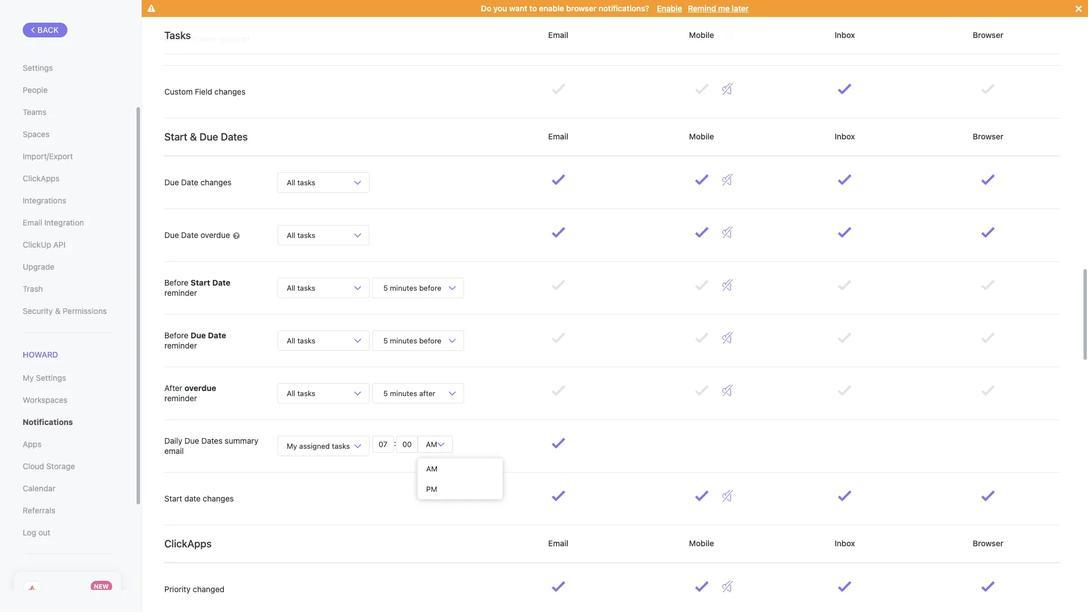 Task type: describe. For each thing, give the bounding box(es) containing it.
changes for due date changes
[[201, 177, 232, 187]]

date down start & due dates in the left of the page
[[181, 177, 198, 187]]

import/export
[[23, 151, 73, 161]]

reminder for start date
[[164, 288, 197, 298]]

out
[[38, 528, 50, 538]]

after overdue reminder
[[164, 383, 216, 403]]

email
[[164, 446, 184, 456]]

security & permissions link
[[23, 302, 113, 321]]

checklist item resolved
[[164, 34, 250, 44]]

settings link
[[23, 58, 113, 78]]

before start date reminder
[[164, 278, 231, 298]]

5 for start date
[[384, 283, 388, 292]]

0 vertical spatial overdue
[[201, 230, 230, 240]]

5 for due date
[[384, 336, 388, 345]]

storage
[[46, 462, 75, 471]]

my for my assigned tasks
[[287, 442, 297, 451]]

you
[[494, 3, 507, 13]]

notifications
[[23, 418, 73, 427]]

priority
[[164, 585, 191, 594]]

email for start & due dates
[[547, 132, 571, 141]]

spaces
[[23, 129, 50, 139]]

browser for tasks
[[971, 30, 1006, 40]]

email integration
[[23, 218, 84, 227]]

do
[[481, 3, 492, 13]]

log out link
[[23, 524, 113, 543]]

clickup api link
[[23, 235, 113, 255]]

security
[[23, 306, 53, 316]]

mobile for clickapps
[[688, 539, 717, 548]]

inbox for clickapps
[[833, 539, 858, 548]]

inbox for tasks
[[833, 30, 858, 40]]

:
[[394, 439, 396, 448]]

new
[[94, 583, 109, 591]]

browser for start & due dates
[[971, 132, 1006, 141]]

my for my settings
[[23, 373, 34, 383]]

back link
[[23, 23, 67, 37]]

daily due dates summary email
[[164, 436, 259, 456]]

email integration link
[[23, 213, 113, 233]]

security & permissions
[[23, 306, 107, 316]]

due inside before due date reminder
[[191, 331, 206, 340]]

cloud storage link
[[23, 457, 113, 477]]

5 minutes before for due date
[[382, 336, 444, 345]]

& for start
[[190, 131, 197, 143]]

my settings link
[[23, 369, 113, 388]]

workspaces
[[23, 395, 68, 405]]

all for start date
[[287, 283, 296, 292]]

to
[[530, 3, 537, 13]]

6 off image from the top
[[723, 581, 733, 593]]

cloud storage
[[23, 462, 75, 471]]

clickup
[[23, 240, 51, 250]]

integrations link
[[23, 191, 113, 210]]

checklist
[[164, 34, 198, 44]]

1 vertical spatial settings
[[36, 373, 66, 383]]

1 off image from the top
[[723, 31, 733, 42]]

0 vertical spatial am
[[424, 440, 440, 449]]

mobile for start & due dates
[[688, 132, 717, 141]]

5 minutes before for start date
[[382, 283, 444, 292]]

1 vertical spatial am
[[427, 465, 438, 474]]

notifications?
[[599, 3, 650, 13]]

teams link
[[23, 103, 113, 122]]

start for &
[[164, 131, 188, 143]]

custom field changes
[[164, 87, 246, 96]]

do you want to enable browser notifications? enable remind me later
[[481, 3, 749, 13]]

start date changes
[[164, 494, 234, 504]]

reminder inside after overdue reminder
[[164, 394, 197, 403]]

log out
[[23, 528, 50, 538]]

due date changes
[[164, 177, 232, 187]]

calendar
[[23, 484, 56, 494]]

field
[[195, 87, 212, 96]]

pm
[[427, 485, 438, 494]]

2 all from the top
[[287, 231, 296, 240]]

before for before due date reminder
[[164, 331, 189, 340]]

minutes for overdue
[[390, 389, 418, 398]]

integration
[[44, 218, 84, 227]]

start for date
[[164, 494, 182, 504]]

before due date reminder
[[164, 331, 226, 351]]

before for start date
[[420, 283, 442, 292]]

start & due dates
[[164, 131, 248, 143]]

off image for after
[[723, 385, 733, 396]]

3 off image from the top
[[723, 280, 733, 291]]

5 off image from the top
[[723, 491, 733, 502]]

all tasks for before due date reminder
[[287, 336, 316, 345]]

me
[[719, 3, 730, 13]]

spaces link
[[23, 125, 113, 144]]

1 all from the top
[[287, 178, 296, 187]]

browser
[[567, 3, 597, 13]]

teams
[[23, 107, 47, 117]]

remind
[[689, 3, 717, 13]]

priority changed
[[164, 585, 225, 594]]

overdue inside after overdue reminder
[[185, 383, 216, 393]]

all for due date
[[287, 336, 296, 345]]



Task type: locate. For each thing, give the bounding box(es) containing it.
upgrade link
[[23, 257, 113, 277]]

clickapps down date
[[164, 538, 212, 550]]

before down due date overdue at the left of the page
[[164, 278, 189, 287]]

clickapps link
[[23, 169, 113, 188]]

changes
[[215, 87, 246, 96], [201, 177, 232, 187], [203, 494, 234, 504]]

3 mobile from the top
[[688, 539, 717, 548]]

tasks
[[164, 29, 191, 41]]

0 vertical spatial 5
[[384, 283, 388, 292]]

2 vertical spatial mobile
[[688, 539, 717, 548]]

2 vertical spatial browser
[[971, 539, 1006, 548]]

2 vertical spatial inbox
[[833, 539, 858, 548]]

3 inbox from the top
[[833, 539, 858, 548]]

1 vertical spatial my
[[287, 442, 297, 451]]

due date overdue
[[164, 230, 232, 240]]

reminder
[[164, 288, 197, 298], [164, 341, 197, 351], [164, 394, 197, 403]]

3 all from the top
[[287, 283, 296, 292]]

clickapps up integrations at the left of page
[[23, 174, 60, 183]]

2 vertical spatial off image
[[723, 385, 733, 396]]

item
[[200, 34, 216, 44]]

apps link
[[23, 435, 113, 454]]

2 vertical spatial 5
[[384, 389, 388, 398]]

reminder inside before due date reminder
[[164, 341, 197, 351]]

clickapps
[[23, 174, 60, 183], [164, 538, 212, 550]]

permissions
[[63, 306, 107, 316]]

0 vertical spatial my
[[23, 373, 34, 383]]

date
[[185, 494, 201, 504]]

upgrade
[[23, 262, 54, 272]]

browser for clickapps
[[971, 539, 1006, 548]]

2 vertical spatial changes
[[203, 494, 234, 504]]

dates left summary at the left
[[201, 436, 223, 446]]

3 all tasks from the top
[[287, 283, 316, 292]]

1 vertical spatial off image
[[723, 174, 733, 185]]

all for overdue
[[287, 389, 296, 398]]

start inside before start date reminder
[[191, 278, 210, 287]]

0 vertical spatial dates
[[221, 131, 248, 143]]

before for before start date reminder
[[164, 278, 189, 287]]

overdue
[[201, 230, 230, 240], [185, 383, 216, 393]]

before
[[420, 283, 442, 292], [420, 336, 442, 345]]

0 horizontal spatial &
[[55, 306, 61, 316]]

after
[[420, 389, 436, 398]]

1 before from the top
[[164, 278, 189, 287]]

integrations
[[23, 196, 66, 205]]

2 off image from the top
[[723, 174, 733, 185]]

1 off image from the top
[[723, 83, 733, 95]]

5 for overdue
[[384, 389, 388, 398]]

cloud
[[23, 462, 44, 471]]

log
[[23, 528, 36, 538]]

date up before start date reminder
[[181, 230, 198, 240]]

1 before from the top
[[420, 283, 442, 292]]

5 all from the top
[[287, 389, 296, 398]]

settings inside 'link'
[[23, 63, 53, 73]]

1 browser from the top
[[971, 30, 1006, 40]]

off image
[[723, 31, 733, 42], [723, 227, 733, 238], [723, 280, 733, 291], [723, 332, 733, 344], [723, 491, 733, 502], [723, 581, 733, 593]]

clickapps inside "link"
[[23, 174, 60, 183]]

0 vertical spatial &
[[190, 131, 197, 143]]

changed
[[193, 585, 225, 594]]

people
[[23, 85, 48, 95]]

2 vertical spatial reminder
[[164, 394, 197, 403]]

all tasks for before start date reminder
[[287, 283, 316, 292]]

1 vertical spatial start
[[191, 278, 210, 287]]

1 vertical spatial dates
[[201, 436, 223, 446]]

referrals
[[23, 506, 55, 516]]

apps
[[23, 440, 42, 449]]

minutes
[[390, 283, 418, 292], [390, 336, 418, 345], [390, 389, 418, 398]]

0 vertical spatial clickapps
[[23, 174, 60, 183]]

settings
[[23, 63, 53, 73], [36, 373, 66, 383]]

before inside before start date reminder
[[164, 278, 189, 287]]

1 5 from the top
[[384, 283, 388, 292]]

email for clickapps
[[547, 539, 571, 548]]

mobile
[[688, 30, 717, 40], [688, 132, 717, 141], [688, 539, 717, 548]]

0 vertical spatial before
[[420, 283, 442, 292]]

2 mobile from the top
[[688, 132, 717, 141]]

2 5 from the top
[[384, 336, 388, 345]]

reminder down the after
[[164, 394, 197, 403]]

date inside before start date reminder
[[212, 278, 231, 287]]

1 vertical spatial minutes
[[390, 336, 418, 345]]

inbox for start & due dates
[[833, 132, 858, 141]]

5 minutes after
[[382, 389, 438, 398]]

3 browser from the top
[[971, 539, 1006, 548]]

summary
[[225, 436, 259, 446]]

1 vertical spatial inbox
[[833, 132, 858, 141]]

custom
[[164, 87, 193, 96]]

want
[[510, 3, 528, 13]]

start left date
[[164, 494, 182, 504]]

off image
[[723, 83, 733, 95], [723, 174, 733, 185], [723, 385, 733, 396]]

howard
[[23, 350, 58, 360]]

5 all tasks from the top
[[287, 389, 316, 398]]

1 vertical spatial 5
[[384, 336, 388, 345]]

0 vertical spatial start
[[164, 131, 188, 143]]

date
[[181, 177, 198, 187], [181, 230, 198, 240], [212, 278, 231, 287], [208, 331, 226, 340]]

dates down "custom field changes"
[[221, 131, 248, 143]]

0 vertical spatial 5 minutes before
[[382, 283, 444, 292]]

resolved
[[219, 34, 250, 44]]

0 vertical spatial off image
[[723, 83, 733, 95]]

2 before from the top
[[164, 331, 189, 340]]

calendar link
[[23, 479, 113, 499]]

overdue right the after
[[185, 383, 216, 393]]

2 vertical spatial minutes
[[390, 389, 418, 398]]

tasks
[[298, 178, 316, 187], [298, 231, 316, 240], [298, 283, 316, 292], [298, 336, 316, 345], [298, 389, 316, 398], [332, 442, 350, 451]]

1 vertical spatial changes
[[201, 177, 232, 187]]

2 all tasks from the top
[[287, 231, 316, 240]]

settings up workspaces
[[36, 373, 66, 383]]

am
[[424, 440, 440, 449], [427, 465, 438, 474]]

1 vertical spatial mobile
[[688, 132, 717, 141]]

1 5 minutes before from the top
[[382, 283, 444, 292]]

0 horizontal spatial clickapps
[[23, 174, 60, 183]]

1 minutes from the top
[[390, 283, 418, 292]]

2 before from the top
[[420, 336, 442, 345]]

my down howard
[[23, 373, 34, 383]]

trash
[[23, 284, 43, 294]]

clickup api
[[23, 240, 66, 250]]

trash link
[[23, 280, 113, 299]]

3 minutes from the top
[[390, 389, 418, 398]]

assigned
[[299, 442, 330, 451]]

date down before start date reminder
[[208, 331, 226, 340]]

minutes for due date
[[390, 336, 418, 345]]

reminder up the after
[[164, 341, 197, 351]]

settings up people
[[23, 63, 53, 73]]

changes down start & due dates in the left of the page
[[201, 177, 232, 187]]

1 vertical spatial overdue
[[185, 383, 216, 393]]

my left "assigned"
[[287, 442, 297, 451]]

0 vertical spatial reminder
[[164, 288, 197, 298]]

start down custom
[[164, 131, 188, 143]]

api
[[53, 240, 66, 250]]

1 horizontal spatial &
[[190, 131, 197, 143]]

3 5 from the top
[[384, 389, 388, 398]]

4 all tasks from the top
[[287, 336, 316, 345]]

& for security
[[55, 306, 61, 316]]

changes for custom field changes
[[215, 87, 246, 96]]

1 all tasks from the top
[[287, 178, 316, 187]]

start
[[164, 131, 188, 143], [191, 278, 210, 287], [164, 494, 182, 504]]

before for due date
[[420, 336, 442, 345]]

2 inbox from the top
[[833, 132, 858, 141]]

1 vertical spatial before
[[164, 331, 189, 340]]

later
[[732, 3, 749, 13]]

all tasks for after overdue reminder
[[287, 389, 316, 398]]

reminder inside before start date reminder
[[164, 288, 197, 298]]

3 off image from the top
[[723, 385, 733, 396]]

overdue down due date changes
[[201, 230, 230, 240]]

3 reminder from the top
[[164, 394, 197, 403]]

import/export link
[[23, 147, 113, 166]]

1 vertical spatial clickapps
[[164, 538, 212, 550]]

daily
[[164, 436, 182, 446]]

reminder up before due date reminder
[[164, 288, 197, 298]]

minutes for start date
[[390, 283, 418, 292]]

people link
[[23, 81, 113, 100]]

0 vertical spatial changes
[[215, 87, 246, 96]]

email
[[547, 30, 571, 40], [547, 132, 571, 141], [23, 218, 42, 227], [547, 539, 571, 548]]

2 5 minutes before from the top
[[382, 336, 444, 345]]

dates
[[221, 131, 248, 143], [201, 436, 223, 446]]

date down due date overdue at the left of the page
[[212, 278, 231, 287]]

1 horizontal spatial clickapps
[[164, 538, 212, 550]]

off image for due date changes
[[723, 174, 733, 185]]

all tasks
[[287, 178, 316, 187], [287, 231, 316, 240], [287, 283, 316, 292], [287, 336, 316, 345], [287, 389, 316, 398]]

0 horizontal spatial my
[[23, 373, 34, 383]]

after
[[164, 383, 183, 393]]

& right 'security'
[[55, 306, 61, 316]]

2 browser from the top
[[971, 132, 1006, 141]]

2 off image from the top
[[723, 227, 733, 238]]

my inside my settings link
[[23, 373, 34, 383]]

my assigned tasks
[[287, 442, 350, 451]]

due
[[200, 131, 218, 143], [164, 177, 179, 187], [164, 230, 179, 240], [191, 331, 206, 340], [185, 436, 199, 446]]

back
[[37, 25, 59, 35]]

notifications link
[[23, 413, 113, 432]]

workspaces link
[[23, 391, 113, 410]]

0 vertical spatial mobile
[[688, 30, 717, 40]]

my settings
[[23, 373, 66, 383]]

0 vertical spatial minutes
[[390, 283, 418, 292]]

start down due date overdue at the left of the page
[[191, 278, 210, 287]]

None text field
[[373, 436, 394, 453], [396, 436, 418, 453], [373, 436, 394, 453], [396, 436, 418, 453]]

2 reminder from the top
[[164, 341, 197, 351]]

enable
[[539, 3, 565, 13]]

1 vertical spatial reminder
[[164, 341, 197, 351]]

am up pm
[[427, 465, 438, 474]]

& up due date changes
[[190, 131, 197, 143]]

browser
[[971, 30, 1006, 40], [971, 132, 1006, 141], [971, 539, 1006, 548]]

1 mobile from the top
[[688, 30, 717, 40]]

1 vertical spatial 5 minutes before
[[382, 336, 444, 345]]

4 all from the top
[[287, 336, 296, 345]]

1 vertical spatial &
[[55, 306, 61, 316]]

5
[[384, 283, 388, 292], [384, 336, 388, 345], [384, 389, 388, 398]]

0 vertical spatial inbox
[[833, 30, 858, 40]]

referrals link
[[23, 501, 113, 521]]

changes for start date changes
[[203, 494, 234, 504]]

before down before start date reminder
[[164, 331, 189, 340]]

1 horizontal spatial my
[[287, 442, 297, 451]]

2 minutes from the top
[[390, 336, 418, 345]]

am right ':' at the bottom left of page
[[424, 440, 440, 449]]

date inside before due date reminder
[[208, 331, 226, 340]]

0 vertical spatial browser
[[971, 30, 1006, 40]]

1 reminder from the top
[[164, 288, 197, 298]]

before inside before due date reminder
[[164, 331, 189, 340]]

0 vertical spatial settings
[[23, 63, 53, 73]]

due inside daily due dates summary email
[[185, 436, 199, 446]]

email for tasks
[[547, 30, 571, 40]]

1 vertical spatial before
[[420, 336, 442, 345]]

1 vertical spatial browser
[[971, 132, 1006, 141]]

reminder for due date
[[164, 341, 197, 351]]

4 off image from the top
[[723, 332, 733, 344]]

0 vertical spatial before
[[164, 278, 189, 287]]

2 vertical spatial start
[[164, 494, 182, 504]]

inbox
[[833, 30, 858, 40], [833, 132, 858, 141], [833, 539, 858, 548]]

mobile for tasks
[[688, 30, 717, 40]]

&
[[190, 131, 197, 143], [55, 306, 61, 316]]

enable
[[658, 3, 683, 13]]

5 minutes before
[[382, 283, 444, 292], [382, 336, 444, 345]]

1 inbox from the top
[[833, 30, 858, 40]]

changes right field
[[215, 87, 246, 96]]

changes right date
[[203, 494, 234, 504]]

dates inside daily due dates summary email
[[201, 436, 223, 446]]



Task type: vqa. For each thing, say whether or not it's contained in the screenshot.


